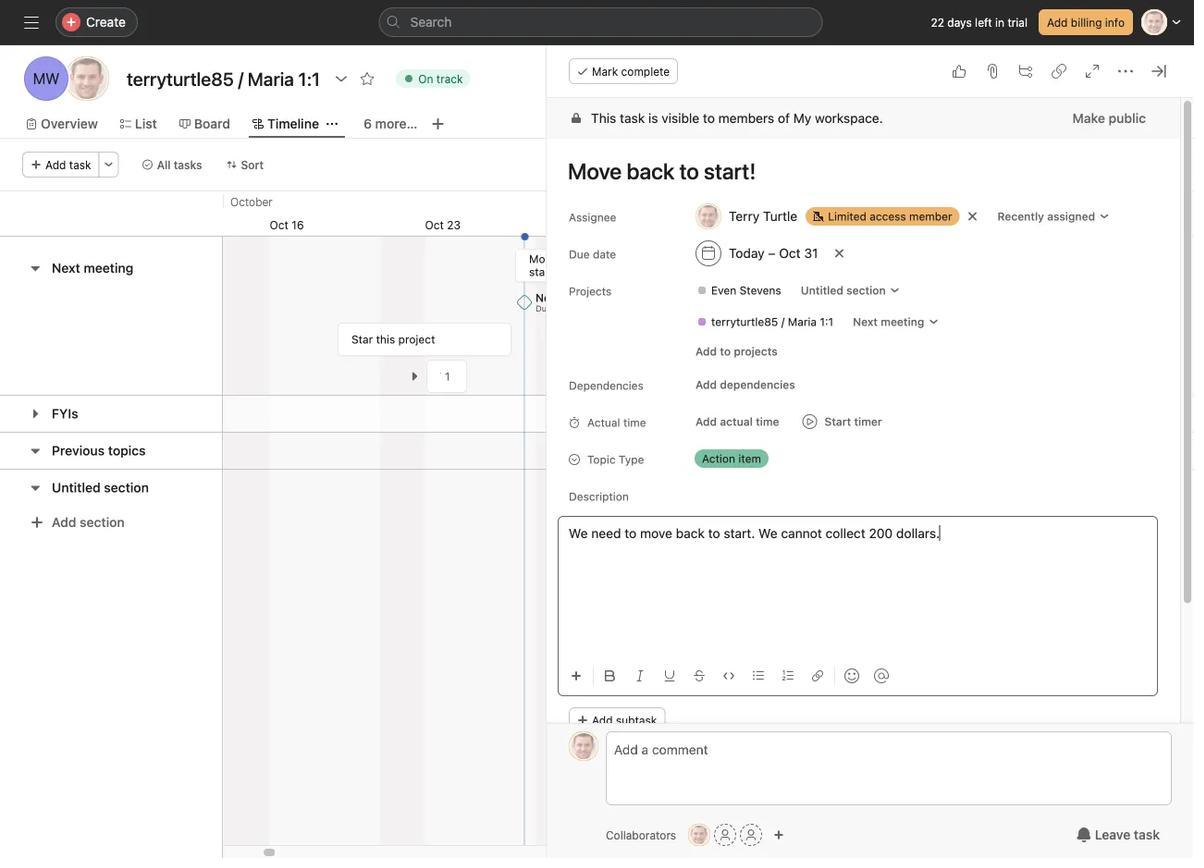 Task type: locate. For each thing, give the bounding box(es) containing it.
31
[[805, 246, 819, 261]]

0 vertical spatial next
[[52, 261, 80, 276]]

task inside main content
[[620, 111, 645, 126]]

oct inside main content
[[780, 246, 801, 261]]

section inside dropdown button
[[847, 284, 886, 297]]

meeting inside next meeting button
[[84, 261, 134, 276]]

mark complete
[[592, 65, 670, 78]]

0 horizontal spatial tt
[[78, 70, 96, 87]]

emoji image
[[845, 669, 860, 684]]

collapse task list for the section previous topics image
[[28, 444, 43, 459]]

we left need
[[569, 526, 588, 541]]

1 we from the left
[[569, 526, 588, 541]]

add inside add dependencies button
[[696, 379, 717, 391]]

0 vertical spatial task
[[620, 111, 645, 126]]

date
[[593, 248, 616, 261]]

to up projects
[[590, 253, 600, 266]]

toolbar
[[564, 655, 1159, 697]]

limited
[[829, 210, 867, 223]]

back
[[561, 253, 586, 266], [676, 526, 705, 541]]

1 horizontal spatial due
[[569, 248, 590, 261]]

section up next meeting popup button in the top right of the page
[[847, 284, 886, 297]]

oct right '–'
[[780, 246, 801, 261]]

add for add actual time
[[696, 416, 717, 429]]

tt button right collaborators
[[689, 825, 711, 847]]

subtask
[[616, 715, 657, 727]]

timer
[[855, 416, 883, 429]]

to left start.
[[709, 526, 721, 541]]

meeting right 'collapse task list for the section next meeting' icon
[[84, 261, 134, 276]]

add inside add subtask button
[[592, 715, 613, 727]]

next right 'collapse task list for the section next meeting' icon
[[52, 261, 80, 276]]

0 horizontal spatial next
[[52, 261, 80, 276]]

1 horizontal spatial meeting
[[881, 316, 925, 329]]

2 vertical spatial task
[[1135, 828, 1161, 843]]

1 horizontal spatial back
[[676, 526, 705, 541]]

this
[[591, 111, 617, 126]]

1 vertical spatial meeting
[[881, 316, 925, 329]]

1 horizontal spatial task
[[620, 111, 645, 126]]

oct left 23
[[425, 218, 444, 231]]

due
[[569, 248, 590, 261], [536, 304, 552, 314]]

mark complete button
[[569, 58, 679, 84]]

0 vertical spatial section
[[847, 284, 886, 297]]

0 horizontal spatial due
[[536, 304, 552, 314]]

complete
[[622, 65, 670, 78]]

untitled up add section button
[[52, 480, 101, 496]]

1 vertical spatial next
[[853, 316, 878, 329]]

1 vertical spatial due
[[536, 304, 552, 314]]

2 horizontal spatial task
[[1135, 828, 1161, 843]]

0 vertical spatial next meeting
[[52, 261, 134, 276]]

0 horizontal spatial untitled section
[[52, 480, 149, 496]]

untitled section
[[801, 284, 886, 297], [52, 480, 149, 496]]

assignee
[[569, 211, 617, 224]]

0 vertical spatial untitled
[[801, 284, 844, 297]]

1 horizontal spatial tt
[[577, 740, 591, 753]]

next meeting right 'collapse task list for the section next meeting' icon
[[52, 261, 134, 276]]

0 vertical spatial due
[[569, 248, 590, 261]]

1 horizontal spatial time
[[756, 416, 780, 429]]

untitled
[[801, 284, 844, 297], [52, 480, 101, 496]]

bulleted list image
[[753, 671, 764, 682]]

timeline
[[267, 116, 319, 131]]

even
[[712, 284, 737, 297]]

tt
[[78, 70, 96, 87], [577, 740, 591, 753], [693, 829, 707, 842]]

section down untitled section button
[[80, 515, 125, 530]]

task right leave
[[1135, 828, 1161, 843]]

need
[[592, 526, 622, 541]]

main content containing this task is visible to members of my workspace.
[[547, 98, 1181, 859]]

oct for oct 23
[[425, 218, 444, 231]]

add left actual
[[696, 416, 717, 429]]

1 vertical spatial tt button
[[689, 825, 711, 847]]

task left is
[[620, 111, 645, 126]]

add down untitled section button
[[52, 515, 76, 530]]

tt right mw
[[78, 70, 96, 87]]

oct 23
[[425, 218, 461, 231]]

add section button
[[22, 506, 132, 540]]

add left subtask at the right
[[592, 715, 613, 727]]

1 horizontal spatial next
[[853, 316, 878, 329]]

trial
[[1008, 16, 1028, 29]]

untitled section inside dropdown button
[[801, 284, 886, 297]]

october
[[230, 195, 273, 208]]

1 vertical spatial untitled
[[52, 480, 101, 496]]

create button
[[56, 7, 138, 37]]

2 vertical spatial tt
[[693, 829, 707, 842]]

projects element
[[667, 274, 1179, 339]]

2 horizontal spatial oct
[[780, 246, 801, 261]]

we right start.
[[759, 526, 778, 541]]

of
[[778, 111, 790, 126]]

next meeting down untitled section dropdown button
[[853, 316, 925, 329]]

0 horizontal spatial meeting
[[84, 261, 134, 276]]

action item button
[[688, 446, 799, 472]]

new
[[536, 291, 560, 304]]

show options image
[[334, 71, 349, 86]]

tt down add subtask button
[[577, 740, 591, 753]]

add inside add task button
[[45, 158, 66, 171]]

tt right collaborators
[[693, 829, 707, 842]]

start!
[[530, 266, 558, 279]]

add inside add billing info button
[[1048, 16, 1068, 29]]

star
[[352, 333, 374, 346]]

next inside popup button
[[853, 316, 878, 329]]

add
[[1048, 16, 1068, 29], [45, 158, 66, 171], [696, 345, 717, 358], [696, 379, 717, 391], [696, 416, 717, 429], [52, 515, 76, 530], [592, 715, 613, 727]]

0 horizontal spatial oct
[[270, 218, 289, 231]]

section down topics
[[104, 480, 149, 496]]

add down overview link
[[45, 158, 66, 171]]

public
[[1109, 111, 1147, 126]]

overview link
[[26, 114, 98, 134]]

to left projects
[[720, 345, 731, 358]]

add inside add actual time dropdown button
[[696, 416, 717, 429]]

move
[[530, 253, 558, 266]]

add down "add to projects"
[[696, 379, 717, 391]]

actual time
[[588, 416, 647, 429]]

1 horizontal spatial we
[[759, 526, 778, 541]]

untitled up 1:1
[[801, 284, 844, 297]]

0 horizontal spatial back
[[561, 253, 586, 266]]

new milestone due today
[[536, 291, 615, 314]]

more actions image
[[103, 159, 114, 170]]

today – oct 31
[[729, 246, 819, 261]]

add billing info
[[1048, 16, 1125, 29]]

add billing info button
[[1039, 9, 1134, 35]]

add task
[[45, 158, 91, 171]]

6
[[364, 116, 372, 131]]

0 vertical spatial meeting
[[84, 261, 134, 276]]

0 horizontal spatial untitled
[[52, 480, 101, 496]]

sort
[[241, 158, 264, 171]]

main content
[[547, 98, 1181, 859]]

add for add billing info
[[1048, 16, 1068, 29]]

1 vertical spatial back
[[676, 526, 705, 541]]

untitled section up 1:1
[[801, 284, 886, 297]]

add inside add section button
[[52, 515, 76, 530]]

due left date
[[569, 248, 590, 261]]

2 we from the left
[[759, 526, 778, 541]]

add to starred image
[[360, 71, 375, 86]]

1:1
[[820, 316, 834, 329]]

1 horizontal spatial next meeting
[[853, 316, 925, 329]]

add task button
[[22, 152, 100, 178]]

2 vertical spatial section
[[80, 515, 125, 530]]

task left more actions image
[[69, 158, 91, 171]]

action
[[702, 453, 736, 466]]

to
[[703, 111, 715, 126], [590, 253, 600, 266], [720, 345, 731, 358], [625, 526, 637, 541], [709, 526, 721, 541]]

add left billing
[[1048, 16, 1068, 29]]

200
[[870, 526, 893, 541]]

time inside dropdown button
[[756, 416, 780, 429]]

next meeting button
[[845, 309, 948, 335]]

terryturtle85 / maria 1:1
[[712, 316, 834, 329]]

1 horizontal spatial tt button
[[689, 825, 711, 847]]

add subtask button
[[569, 708, 666, 734]]

overview
[[41, 116, 98, 131]]

visible
[[662, 111, 700, 126]]

1 vertical spatial next meeting
[[853, 316, 925, 329]]

0 vertical spatial tt
[[78, 70, 96, 87]]

search button
[[379, 7, 823, 37]]

0 horizontal spatial tt button
[[569, 732, 599, 762]]

1 vertical spatial untitled section
[[52, 480, 149, 496]]

add inside add to projects button
[[696, 345, 717, 358]]

meeting down untitled section dropdown button
[[881, 316, 925, 329]]

is
[[649, 111, 659, 126]]

make public button
[[1061, 102, 1159, 135]]

meeting
[[84, 261, 134, 276], [881, 316, 925, 329]]

workspace.
[[815, 111, 884, 126]]

due left today
[[536, 304, 552, 314]]

board link
[[179, 114, 230, 134]]

all tasks button
[[134, 152, 211, 178]]

collect
[[826, 526, 866, 541]]

section
[[847, 284, 886, 297], [104, 480, 149, 496], [80, 515, 125, 530]]

item
[[739, 453, 762, 466]]

create
[[86, 14, 126, 30]]

all tasks
[[157, 158, 202, 171]]

next down untitled section dropdown button
[[853, 316, 878, 329]]

dependencies
[[569, 379, 644, 392]]

info
[[1106, 16, 1125, 29]]

0 horizontal spatial we
[[569, 526, 588, 541]]

oct left 16
[[270, 218, 289, 231]]

0 vertical spatial back
[[561, 253, 586, 266]]

tt button down add subtask at the bottom
[[569, 732, 599, 762]]

topic
[[588, 454, 616, 466]]

add for add task
[[45, 158, 66, 171]]

type
[[619, 454, 645, 466]]

add down terryturtle85
[[696, 345, 717, 358]]

actual
[[720, 416, 753, 429]]

recently assigned button
[[990, 204, 1119, 230]]

close details image
[[1152, 64, 1167, 79]]

1 horizontal spatial untitled section
[[801, 284, 886, 297]]

1 horizontal spatial untitled
[[801, 284, 844, 297]]

0 horizontal spatial task
[[69, 158, 91, 171]]

1 vertical spatial task
[[69, 158, 91, 171]]

0 vertical spatial untitled section
[[801, 284, 886, 297]]

projects
[[569, 285, 612, 298]]

add dependencies button
[[688, 372, 804, 398]]

untitled section up the 'add section'
[[52, 480, 149, 496]]

0 vertical spatial tt button
[[569, 732, 599, 762]]

None text field
[[122, 62, 325, 95]]

1 horizontal spatial oct
[[425, 218, 444, 231]]

my
[[794, 111, 812, 126]]



Task type: describe. For each thing, give the bounding box(es) containing it.
limited access member
[[829, 210, 953, 223]]

next meeting button
[[52, 252, 134, 285]]

on
[[418, 72, 434, 85]]

make
[[1073, 111, 1106, 126]]

bold image
[[605, 671, 616, 682]]

meeting inside next meeting popup button
[[881, 316, 925, 329]]

next meeting inside popup button
[[853, 316, 925, 329]]

main content inside move back to start! dialog
[[547, 98, 1181, 859]]

copy task link image
[[1052, 64, 1067, 79]]

full screen image
[[1086, 64, 1100, 79]]

collaborators
[[606, 829, 677, 842]]

next inside button
[[52, 261, 80, 276]]

to inside button
[[720, 345, 731, 358]]

turtle
[[764, 209, 798, 224]]

add subtask image
[[1019, 64, 1034, 79]]

0 likes. click to like this task image
[[952, 64, 967, 79]]

recently
[[998, 210, 1045, 223]]

Task Name text field
[[556, 150, 1159, 193]]

1
[[446, 370, 451, 383]]

task for leave
[[1135, 828, 1161, 843]]

to inside "move back to start!"
[[590, 253, 600, 266]]

add for add dependencies
[[696, 379, 717, 391]]

22
[[932, 16, 945, 29]]

make public
[[1073, 111, 1147, 126]]

show subtasks for task what's something that was harder than expected? image
[[410, 371, 421, 382]]

collapse task list for the section next meeting image
[[28, 261, 43, 276]]

add dependencies
[[696, 379, 796, 391]]

add for add section
[[52, 515, 76, 530]]

this
[[377, 333, 396, 346]]

previous
[[52, 443, 105, 459]]

today
[[729, 246, 765, 261]]

this task is visible to members of my workspace.
[[591, 111, 884, 126]]

1 vertical spatial tt
[[577, 740, 591, 753]]

numbered list image
[[783, 671, 794, 682]]

in
[[996, 16, 1005, 29]]

move back to start! dialog
[[547, 45, 1195, 859]]

star this project
[[352, 333, 436, 346]]

at mention image
[[875, 669, 889, 684]]

collapse task list for the section untitled section image
[[28, 481, 43, 496]]

task for this
[[620, 111, 645, 126]]

2 horizontal spatial tt
[[693, 829, 707, 842]]

link image
[[813, 671, 824, 682]]

fyis
[[52, 406, 78, 422]]

clear due date image
[[834, 248, 845, 259]]

search
[[410, 14, 452, 30]]

oct for oct 16
[[270, 218, 289, 231]]

add tab image
[[431, 117, 446, 131]]

board
[[194, 116, 230, 131]]

mark
[[592, 65, 618, 78]]

code image
[[724, 671, 735, 682]]

assigned
[[1048, 210, 1096, 223]]

topic type
[[588, 454, 645, 466]]

timeline link
[[253, 114, 319, 134]]

add to projects
[[696, 345, 778, 358]]

actual
[[588, 416, 621, 429]]

untitled inside button
[[52, 480, 101, 496]]

milestone
[[563, 291, 615, 304]]

add section
[[52, 515, 125, 530]]

stevens
[[740, 284, 782, 297]]

previous topics button
[[52, 435, 146, 468]]

untitled section button
[[793, 278, 910, 304]]

22 days left in trial
[[932, 16, 1028, 29]]

to right visible
[[703, 111, 715, 126]]

project
[[399, 333, 436, 346]]

back inside dialog
[[676, 526, 705, 541]]

1 vertical spatial section
[[104, 480, 149, 496]]

expand sidebar image
[[24, 15, 39, 30]]

billing
[[1072, 16, 1103, 29]]

we need to move back to start. we cannot collect 200 dollars.
[[569, 526, 940, 541]]

start.
[[724, 526, 755, 541]]

description
[[569, 491, 629, 503]]

search list box
[[379, 7, 823, 37]]

add for add subtask
[[592, 715, 613, 727]]

task for add
[[69, 158, 91, 171]]

on track
[[418, 72, 463, 85]]

0 horizontal spatial time
[[624, 416, 647, 429]]

terryturtle85
[[712, 316, 779, 329]]

untitled section button
[[52, 472, 149, 505]]

16
[[292, 218, 304, 231]]

0 horizontal spatial next meeting
[[52, 261, 134, 276]]

–
[[769, 246, 776, 261]]

projects
[[734, 345, 778, 358]]

due date
[[569, 248, 616, 261]]

untitled inside dropdown button
[[801, 284, 844, 297]]

add or remove collaborators image
[[774, 830, 785, 841]]

due inside move back to start! dialog
[[569, 248, 590, 261]]

add actual time button
[[688, 409, 788, 435]]

attachments: add a file to this task, move back to start! image
[[986, 64, 1000, 79]]

leave task button
[[1065, 819, 1173, 852]]

strikethrough image
[[694, 671, 705, 682]]

today
[[555, 304, 578, 314]]

move back to start!
[[530, 253, 600, 279]]

remove assignee image
[[968, 211, 979, 222]]

oct 16
[[270, 218, 304, 231]]

due inside new milestone due today
[[536, 304, 552, 314]]

underline image
[[665, 671, 676, 682]]

insert an object image
[[571, 671, 582, 682]]

move
[[640, 526, 673, 541]]

mw
[[33, 70, 60, 87]]

dollars.
[[897, 526, 940, 541]]

members
[[719, 111, 775, 126]]

italics image
[[635, 671, 646, 682]]

back inside "move back to start!"
[[561, 253, 586, 266]]

6 more… button
[[364, 114, 418, 134]]

on track button
[[388, 66, 479, 92]]

23
[[447, 218, 461, 231]]

more actions for this task image
[[1119, 64, 1134, 79]]

toolbar inside main content
[[564, 655, 1159, 697]]

days
[[948, 16, 972, 29]]

access
[[870, 210, 907, 223]]

leave task
[[1096, 828, 1161, 843]]

start timer button
[[796, 409, 890, 435]]

topics
[[108, 443, 146, 459]]

sort button
[[218, 152, 272, 178]]

to right need
[[625, 526, 637, 541]]

start timer
[[825, 416, 883, 429]]

add subtask
[[592, 715, 657, 727]]

tab actions image
[[327, 118, 338, 130]]

add for add to projects
[[696, 345, 717, 358]]

previous topics
[[52, 443, 146, 459]]

6 more…
[[364, 116, 418, 131]]

expand task list for the section fyis image
[[28, 407, 43, 422]]

even stevens link
[[690, 281, 789, 300]]

cannot
[[782, 526, 823, 541]]



Task type: vqa. For each thing, say whether or not it's contained in the screenshot.
Untitled section
yes



